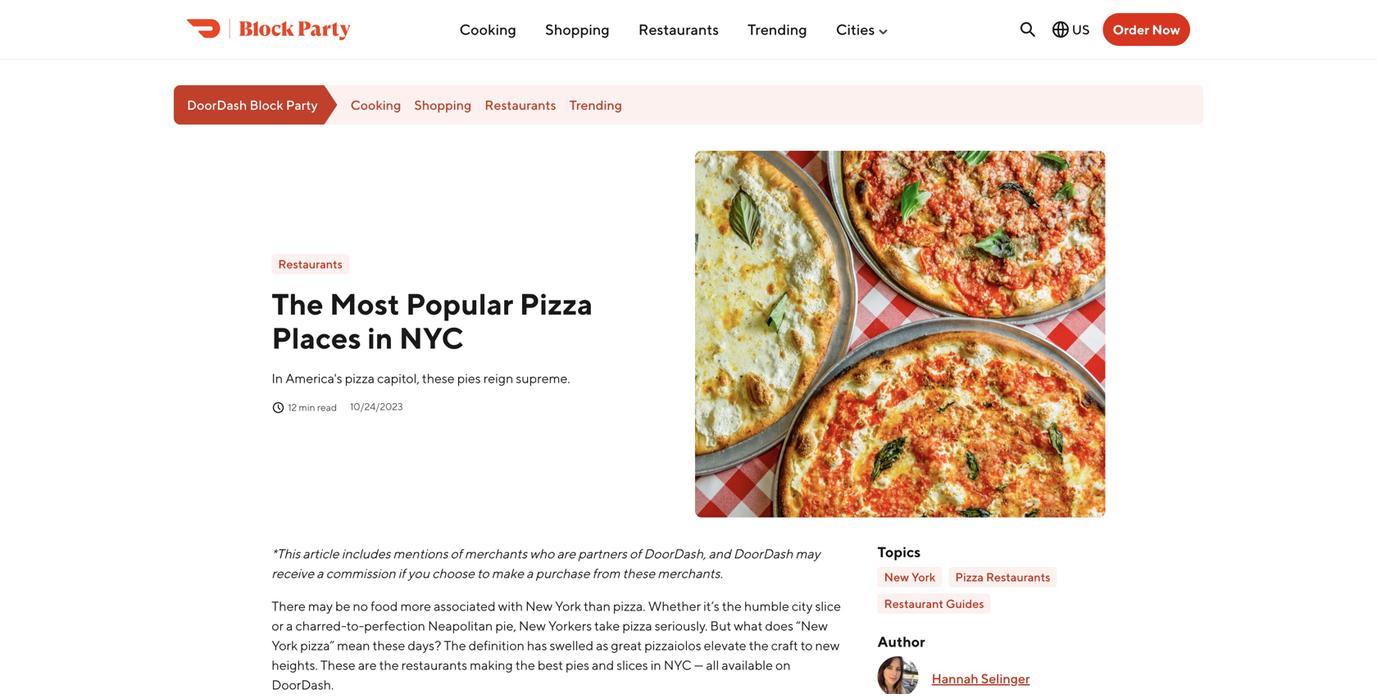 Task type: vqa. For each thing, say whether or not it's contained in the screenshot.
the rightmost "pies"
yes



Task type: describe. For each thing, give the bounding box(es) containing it.
partners
[[578, 546, 627, 562]]

2 horizontal spatial a
[[527, 566, 533, 581]]

are inside there may be no food more associated with new york than pizza. whether it's the humble city slice or a charred-to-perfection neapolitan pie, new yorkers take pizza seriously. but what does "new york pizza" mean these days? the definition has swelled as great pizzaiolos elevate the craft to new heights. these are the restaurants making the best pies and slices in nyc — all available on doordash.
[[358, 658, 377, 673]]

doordash block party link
[[174, 85, 338, 125]]

pizza inside the most popular pizza places in nyc
[[520, 287, 593, 322]]

nyc inside the most popular pizza places in nyc
[[399, 321, 464, 356]]

trending link for middle restaurants 'link'
[[570, 97, 622, 113]]

pie,
[[496, 618, 516, 634]]

new york
[[884, 570, 936, 584]]

humble
[[744, 599, 790, 614]]

1 horizontal spatial these
[[422, 371, 455, 386]]

merchants.
[[658, 566, 723, 581]]

associated
[[434, 599, 496, 614]]

charred-
[[296, 618, 347, 634]]

available
[[722, 658, 773, 673]]

cooking link for shopping link related to middle restaurants 'link'
[[351, 97, 401, 113]]

if
[[398, 566, 406, 581]]

cities
[[836, 21, 875, 38]]

neapolitan
[[428, 618, 493, 634]]

hannah selinger link
[[932, 671, 1030, 687]]

cooking link for shopping link for topmost restaurants 'link'
[[460, 14, 517, 45]]

read
[[317, 402, 337, 413]]

elevate
[[704, 638, 747, 654]]

to inside *this article includes mentions of merchants who are partners of doordash, and doordash may receive a commission if you choose to make a purchase from these merchants.
[[477, 566, 489, 581]]

0 vertical spatial new
[[884, 570, 909, 584]]

order
[[1113, 22, 1150, 37]]

and inside there may be no food more associated with new york than pizza. whether it's the humble city slice or a charred-to-perfection neapolitan pie, new yorkers take pizza seriously. but what does "new york pizza" mean these days? the definition has swelled as great pizzaiolos elevate the craft to new heights. these are the restaurants making the best pies and slices in nyc — all available on doordash.
[[592, 658, 614, 673]]

and inside *this article includes mentions of merchants who are partners of doordash, and doordash may receive a commission if you choose to make a purchase from these merchants.
[[709, 546, 731, 562]]

food
[[371, 599, 398, 614]]

1 horizontal spatial pizza
[[956, 570, 984, 584]]

slice
[[815, 599, 841, 614]]

purchase
[[536, 566, 590, 581]]

doordash,
[[644, 546, 706, 562]]

10/24/2023
[[350, 401, 403, 412]]

pizza restaurants
[[956, 570, 1051, 584]]

0 vertical spatial pizza
[[345, 371, 375, 386]]

0 vertical spatial doordash
[[187, 97, 247, 113]]

shopping for shopping link related to middle restaurants 'link'
[[414, 97, 472, 113]]

in inside there may be no food more associated with new york than pizza. whether it's the humble city slice or a charred-to-perfection neapolitan pie, new yorkers take pizza seriously. but what does "new york pizza" mean these days? the definition has swelled as great pizzaiolos elevate the craft to new heights. these are the restaurants making the best pies and slices in nyc — all available on doordash.
[[651, 658, 661, 673]]

does
[[765, 618, 794, 634]]

author
[[878, 633, 925, 651]]

definition
[[469, 638, 525, 654]]

restaurant guides link
[[878, 594, 991, 614]]

as
[[596, 638, 609, 654]]

the down what
[[749, 638, 769, 654]]

these inside *this article includes mentions of merchants who are partners of doordash, and doordash may receive a commission if you choose to make a purchase from these merchants.
[[623, 566, 655, 581]]

city
[[792, 599, 813, 614]]

whether
[[648, 599, 701, 614]]

yorkers
[[549, 618, 592, 634]]

places
[[272, 321, 361, 356]]

pizza"
[[300, 638, 335, 654]]

most
[[330, 287, 400, 322]]

cities link
[[836, 14, 890, 45]]

block
[[250, 97, 283, 113]]

america's
[[286, 371, 342, 386]]

seriously.
[[655, 618, 708, 634]]

restaurants for middle restaurants 'link'
[[485, 97, 556, 113]]

12
[[288, 402, 297, 413]]

there may be no food more associated with new york than pizza. whether it's the humble city slice or a charred-to-perfection neapolitan pie, new yorkers take pizza seriously. but what does "new york pizza" mean these days? the definition has swelled as great pizzaiolos elevate the craft to new heights. these are the restaurants making the best pies and slices in nyc — all available on doordash.
[[272, 599, 841, 693]]

merchants
[[465, 546, 527, 562]]

craft
[[771, 638, 798, 654]]

supreme.
[[516, 371, 570, 386]]

party
[[286, 97, 318, 113]]

in inside the most popular pizza places in nyc
[[367, 321, 393, 356]]

cooking for cooking link associated with shopping link related to middle restaurants 'link'
[[351, 97, 401, 113]]

shopping link for topmost restaurants 'link'
[[545, 14, 610, 45]]

with
[[498, 599, 523, 614]]

perfection
[[364, 618, 426, 634]]

*this article includes mentions of merchants who are partners of doordash, and doordash may receive a commission if you choose to make a purchase from these merchants.
[[272, 546, 820, 581]]

the most popular pizza places in nyc
[[272, 287, 593, 356]]

a inside there may be no food more associated with new york than pizza. whether it's the humble city slice or a charred-to-perfection neapolitan pie, new yorkers take pizza seriously. but what does "new york pizza" mean these days? the definition has swelled as great pizzaiolos elevate the craft to new heights. these are the restaurants making the best pies and slices in nyc — all available on doordash.
[[286, 618, 293, 634]]

pizzaiolos
[[645, 638, 702, 654]]

1 vertical spatial new
[[526, 599, 553, 614]]

the right it's
[[722, 599, 742, 614]]

heights.
[[272, 658, 318, 673]]

0 horizontal spatial restaurants link
[[272, 254, 349, 274]]

the down has
[[516, 658, 535, 673]]

has
[[527, 638, 547, 654]]

article
[[303, 546, 339, 562]]

pies inside there may be no food more associated with new york than pizza. whether it's the humble city slice or a charred-to-perfection neapolitan pie, new yorkers take pizza seriously. but what does "new york pizza" mean these days? the definition has swelled as great pizzaiolos elevate the craft to new heights. these are the restaurants making the best pies and slices in nyc — all available on doordash.
[[566, 658, 590, 673]]

cooking for cooking link corresponding to shopping link for topmost restaurants 'link'
[[460, 21, 517, 38]]

time line image
[[272, 401, 285, 414]]

0 vertical spatial pies
[[457, 371, 481, 386]]

0 vertical spatial restaurants link
[[639, 14, 719, 45]]

take
[[595, 618, 620, 634]]

from
[[593, 566, 620, 581]]

in america's pizza capitol, these pies reign supreme.
[[272, 371, 570, 386]]

restaurant guides
[[884, 597, 984, 611]]

commission
[[326, 566, 396, 581]]

2 of from the left
[[630, 546, 642, 562]]

best
[[538, 658, 563, 673]]

us
[[1072, 22, 1090, 37]]

on
[[776, 658, 791, 673]]

trending for middle restaurants 'link'
[[570, 97, 622, 113]]

trending link for topmost restaurants 'link'
[[748, 14, 807, 45]]

reign
[[484, 371, 514, 386]]

2 vertical spatial new
[[519, 618, 546, 634]]



Task type: locate. For each thing, give the bounding box(es) containing it.
york
[[912, 570, 936, 584], [555, 599, 581, 614], [272, 638, 298, 654]]

it's
[[704, 599, 720, 614]]

days?
[[408, 638, 442, 654]]

york up 'yorkers'
[[555, 599, 581, 614]]

you
[[408, 566, 430, 581]]

1 of from the left
[[451, 546, 462, 562]]

cav blog: grimaldi's image
[[695, 151, 1106, 518]]

these right from
[[623, 566, 655, 581]]

2 vertical spatial these
[[373, 638, 405, 654]]

pizza restaurants link
[[949, 567, 1057, 587]]

globe line image
[[1051, 20, 1071, 39]]

nyc down pizzaiolos
[[664, 658, 692, 673]]

1 horizontal spatial shopping
[[545, 21, 610, 38]]

1 vertical spatial are
[[358, 658, 377, 673]]

restaurants inside 'link'
[[278, 257, 343, 271]]

new right with
[[526, 599, 553, 614]]

0 horizontal spatial these
[[373, 638, 405, 654]]

0 vertical spatial the
[[272, 287, 324, 322]]

more
[[401, 599, 431, 614]]

shopping link for middle restaurants 'link'
[[414, 97, 472, 113]]

are
[[557, 546, 576, 562], [358, 658, 377, 673]]

0 vertical spatial nyc
[[399, 321, 464, 356]]

1 vertical spatial cooking
[[351, 97, 401, 113]]

of up choose
[[451, 546, 462, 562]]

selinger
[[981, 671, 1030, 687]]

1 horizontal spatial nyc
[[664, 658, 692, 673]]

restaurants for restaurants 'link' to the left
[[278, 257, 343, 271]]

1 vertical spatial shopping
[[414, 97, 472, 113]]

new
[[815, 638, 840, 654]]

the left most
[[272, 287, 324, 322]]

trending
[[748, 21, 807, 38], [570, 97, 622, 113]]

1 horizontal spatial shopping link
[[545, 14, 610, 45]]

min
[[299, 402, 315, 413]]

0 horizontal spatial pies
[[457, 371, 481, 386]]

1 vertical spatial pizza
[[623, 618, 652, 634]]

and up merchants.
[[709, 546, 731, 562]]

of right partners
[[630, 546, 642, 562]]

0 vertical spatial trending
[[748, 21, 807, 38]]

make
[[492, 566, 524, 581]]

0 vertical spatial york
[[912, 570, 936, 584]]

all
[[706, 658, 719, 673]]

order now
[[1113, 22, 1181, 37]]

2 horizontal spatial restaurants link
[[639, 14, 719, 45]]

who
[[530, 546, 555, 562]]

0 vertical spatial and
[[709, 546, 731, 562]]

may up city
[[796, 546, 820, 562]]

of
[[451, 546, 462, 562], [630, 546, 642, 562]]

york up restaurant
[[912, 570, 936, 584]]

0 vertical spatial shopping
[[545, 21, 610, 38]]

the inside the most popular pizza places in nyc
[[272, 287, 324, 322]]

guides
[[946, 597, 984, 611]]

0 horizontal spatial pizza
[[345, 371, 375, 386]]

0 horizontal spatial pizza
[[520, 287, 593, 322]]

capitol,
[[377, 371, 420, 386]]

*this
[[272, 546, 300, 562]]

1 vertical spatial shopping link
[[414, 97, 472, 113]]

0 horizontal spatial trending
[[570, 97, 622, 113]]

0 horizontal spatial shopping link
[[414, 97, 472, 113]]

now
[[1152, 22, 1181, 37]]

pizza.
[[613, 599, 646, 614]]

are down mean
[[358, 658, 377, 673]]

shopping
[[545, 21, 610, 38], [414, 97, 472, 113]]

new
[[884, 570, 909, 584], [526, 599, 553, 614], [519, 618, 546, 634]]

but
[[710, 618, 732, 634]]

1 vertical spatial the
[[444, 638, 466, 654]]

1 horizontal spatial of
[[630, 546, 642, 562]]

are up purchase
[[557, 546, 576, 562]]

0 horizontal spatial of
[[451, 546, 462, 562]]

1 vertical spatial in
[[651, 658, 661, 673]]

swelled
[[550, 638, 594, 654]]

1 vertical spatial pies
[[566, 658, 590, 673]]

a down the article
[[317, 566, 324, 581]]

nyc inside there may be no food more associated with new york than pizza. whether it's the humble city slice or a charred-to-perfection neapolitan pie, new yorkers take pizza seriously. but what does "new york pizza" mean these days? the definition has swelled as great pizzaiolos elevate the craft to new heights. these are the restaurants making the best pies and slices in nyc — all available on doordash.
[[664, 658, 692, 673]]

—
[[694, 658, 704, 673]]

doordash.
[[272, 677, 334, 693]]

the down neapolitan
[[444, 638, 466, 654]]

no
[[353, 599, 368, 614]]

0 horizontal spatial the
[[272, 287, 324, 322]]

york down or
[[272, 638, 298, 654]]

1 horizontal spatial are
[[557, 546, 576, 562]]

new york link
[[878, 567, 942, 587]]

pies
[[457, 371, 481, 386], [566, 658, 590, 673]]

0 horizontal spatial shopping
[[414, 97, 472, 113]]

these
[[321, 658, 356, 673]]

hannah
[[932, 671, 979, 687]]

restaurants
[[639, 21, 719, 38], [485, 97, 556, 113], [278, 257, 343, 271], [986, 570, 1051, 584]]

1 vertical spatial doordash
[[734, 546, 793, 562]]

new down topics
[[884, 570, 909, 584]]

2 vertical spatial restaurants link
[[272, 254, 349, 274]]

these inside there may be no food more associated with new york than pizza. whether it's the humble city slice or a charred-to-perfection neapolitan pie, new yorkers take pizza seriously. but what does "new york pizza" mean these days? the definition has swelled as great pizzaiolos elevate the craft to new heights. these are the restaurants making the best pies and slices in nyc — all available on doordash.
[[373, 638, 405, 654]]

pizza
[[520, 287, 593, 322], [956, 570, 984, 584]]

0 vertical spatial these
[[422, 371, 455, 386]]

12 min read
[[288, 402, 337, 413]]

may
[[796, 546, 820, 562], [308, 599, 333, 614]]

0 horizontal spatial a
[[286, 618, 293, 634]]

1 horizontal spatial to
[[801, 638, 813, 654]]

1 vertical spatial restaurants link
[[485, 97, 556, 113]]

in up the capitol,
[[367, 321, 393, 356]]

hannah selinger image
[[878, 657, 919, 695]]

restaurants for topmost restaurants 'link'
[[639, 21, 719, 38]]

these
[[422, 371, 455, 386], [623, 566, 655, 581], [373, 638, 405, 654]]

mean
[[337, 638, 370, 654]]

pizza up 10/24/2023
[[345, 371, 375, 386]]

0 horizontal spatial cooking
[[351, 97, 401, 113]]

receive
[[272, 566, 314, 581]]

cooking link
[[460, 14, 517, 45], [351, 97, 401, 113]]

0 vertical spatial trending link
[[748, 14, 807, 45]]

to down merchants
[[477, 566, 489, 581]]

0 horizontal spatial and
[[592, 658, 614, 673]]

topics
[[878, 544, 921, 561]]

a right make
[[527, 566, 533, 581]]

doordash block party
[[187, 97, 318, 113]]

doordash left "block"
[[187, 97, 247, 113]]

these down 'perfection'
[[373, 638, 405, 654]]

0 vertical spatial may
[[796, 546, 820, 562]]

doordash blog image
[[187, 19, 351, 40]]

slices
[[617, 658, 648, 673]]

may inside there may be no food more associated with new york than pizza. whether it's the humble city slice or a charred-to-perfection neapolitan pie, new yorkers take pizza seriously. but what does "new york pizza" mean these days? the definition has swelled as great pizzaiolos elevate the craft to new heights. these are the restaurants making the best pies and slices in nyc — all available on doordash.
[[308, 599, 333, 614]]

0 vertical spatial shopping link
[[545, 14, 610, 45]]

or
[[272, 618, 284, 634]]

0 horizontal spatial to
[[477, 566, 489, 581]]

be
[[335, 599, 351, 614]]

1 vertical spatial pizza
[[956, 570, 984, 584]]

hannah selinger
[[932, 671, 1030, 687]]

1 horizontal spatial cooking
[[460, 21, 517, 38]]

to down "new
[[801, 638, 813, 654]]

0 horizontal spatial doordash
[[187, 97, 247, 113]]

1 horizontal spatial restaurants link
[[485, 97, 556, 113]]

1 horizontal spatial the
[[444, 638, 466, 654]]

pizza up the guides
[[956, 570, 984, 584]]

1 vertical spatial trending link
[[570, 97, 622, 113]]

1 vertical spatial york
[[555, 599, 581, 614]]

1 horizontal spatial york
[[555, 599, 581, 614]]

there
[[272, 599, 306, 614]]

mentions
[[393, 546, 448, 562]]

1 horizontal spatial pizza
[[623, 618, 652, 634]]

1 vertical spatial nyc
[[664, 658, 692, 673]]

includes
[[342, 546, 391, 562]]

1 horizontal spatial a
[[317, 566, 324, 581]]

2 horizontal spatial york
[[912, 570, 936, 584]]

0 horizontal spatial may
[[308, 599, 333, 614]]

than
[[584, 599, 611, 614]]

popular
[[406, 287, 514, 322]]

0 horizontal spatial york
[[272, 638, 298, 654]]

may up charred-
[[308, 599, 333, 614]]

1 horizontal spatial pies
[[566, 658, 590, 673]]

0 horizontal spatial are
[[358, 658, 377, 673]]

pizza down pizza.
[[623, 618, 652, 634]]

trending for topmost restaurants 'link'
[[748, 21, 807, 38]]

0 vertical spatial cooking
[[460, 21, 517, 38]]

restaurant
[[884, 597, 944, 611]]

0 vertical spatial in
[[367, 321, 393, 356]]

2 horizontal spatial these
[[623, 566, 655, 581]]

2 vertical spatial york
[[272, 638, 298, 654]]

a right or
[[286, 618, 293, 634]]

making
[[470, 658, 513, 673]]

what
[[734, 618, 763, 634]]

"new
[[796, 618, 828, 634]]

doordash inside *this article includes mentions of merchants who are partners of doordash, and doordash may receive a commission if you choose to make a purchase from these merchants.
[[734, 546, 793, 562]]

1 vertical spatial to
[[801, 638, 813, 654]]

1 horizontal spatial trending
[[748, 21, 807, 38]]

and down as
[[592, 658, 614, 673]]

the down 'perfection'
[[379, 658, 399, 673]]

1 vertical spatial and
[[592, 658, 614, 673]]

1 horizontal spatial may
[[796, 546, 820, 562]]

nyc
[[399, 321, 464, 356], [664, 658, 692, 673]]

0 horizontal spatial in
[[367, 321, 393, 356]]

order now link
[[1103, 13, 1191, 46]]

1 vertical spatial may
[[308, 599, 333, 614]]

1 horizontal spatial and
[[709, 546, 731, 562]]

pies down swelled
[[566, 658, 590, 673]]

the inside there may be no food more associated with new york than pizza. whether it's the humble city slice or a charred-to-perfection neapolitan pie, new yorkers take pizza seriously. but what does "new york pizza" mean these days? the definition has swelled as great pizzaiolos elevate the craft to new heights. these are the restaurants making the best pies and slices in nyc — all available on doordash.
[[444, 638, 466, 654]]

to inside there may be no food more associated with new york than pizza. whether it's the humble city slice or a charred-to-perfection neapolitan pie, new yorkers take pizza seriously. but what does "new york pizza" mean these days? the definition has swelled as great pizzaiolos elevate the craft to new heights. these are the restaurants making the best pies and slices in nyc — all available on doordash.
[[801, 638, 813, 654]]

the
[[722, 599, 742, 614], [749, 638, 769, 654], [379, 658, 399, 673], [516, 658, 535, 673]]

may inside *this article includes mentions of merchants who are partners of doordash, and doordash may receive a commission if you choose to make a purchase from these merchants.
[[796, 546, 820, 562]]

1 horizontal spatial doordash
[[734, 546, 793, 562]]

pizza inside there may be no food more associated with new york than pizza. whether it's the humble city slice or a charred-to-perfection neapolitan pie, new yorkers take pizza seriously. but what does "new york pizza" mean these days? the definition has swelled as great pizzaiolos elevate the craft to new heights. these are the restaurants making the best pies and slices in nyc — all available on doordash.
[[623, 618, 652, 634]]

0 horizontal spatial trending link
[[570, 97, 622, 113]]

0 vertical spatial cooking link
[[460, 14, 517, 45]]

new up has
[[519, 618, 546, 634]]

0 vertical spatial pizza
[[520, 287, 593, 322]]

1 horizontal spatial in
[[651, 658, 661, 673]]

great
[[611, 638, 642, 654]]

1 horizontal spatial cooking link
[[460, 14, 517, 45]]

1 horizontal spatial trending link
[[748, 14, 807, 45]]

in
[[272, 371, 283, 386]]

1 vertical spatial trending
[[570, 97, 622, 113]]

in right slices
[[651, 658, 661, 673]]

to-
[[347, 618, 364, 634]]

restaurants
[[401, 658, 467, 673]]

0 horizontal spatial nyc
[[399, 321, 464, 356]]

0 vertical spatial to
[[477, 566, 489, 581]]

0 horizontal spatial cooking link
[[351, 97, 401, 113]]

pizza up supreme. at the left bottom of the page
[[520, 287, 593, 322]]

1 vertical spatial these
[[623, 566, 655, 581]]

are inside *this article includes mentions of merchants who are partners of doordash, and doordash may receive a commission if you choose to make a purchase from these merchants.
[[557, 546, 576, 562]]

0 vertical spatial are
[[557, 546, 576, 562]]

restaurants link
[[639, 14, 719, 45], [485, 97, 556, 113], [272, 254, 349, 274]]

doordash up humble
[[734, 546, 793, 562]]

pies left reign
[[457, 371, 481, 386]]

1 vertical spatial cooking link
[[351, 97, 401, 113]]

these right the capitol,
[[422, 371, 455, 386]]

shopping for shopping link for topmost restaurants 'link'
[[545, 21, 610, 38]]

the
[[272, 287, 324, 322], [444, 638, 466, 654]]

nyc up in america's pizza capitol, these pies reign supreme.
[[399, 321, 464, 356]]



